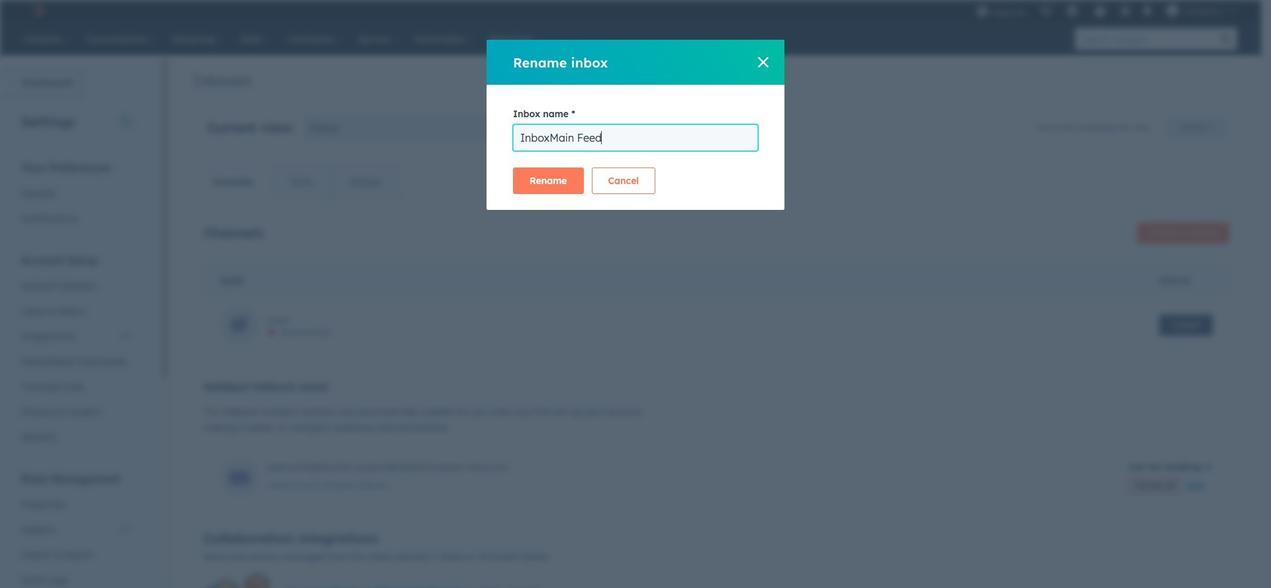Task type: locate. For each thing, give the bounding box(es) containing it.
Search HubSpot search field
[[1075, 28, 1215, 50]]

tab panel
[[193, 198, 1240, 588]]

marketplaces image
[[1067, 6, 1079, 18]]

None text field
[[513, 124, 758, 151]]

banner
[[203, 219, 1230, 244]]

menu
[[970, 0, 1246, 21]]

close image
[[758, 57, 769, 68]]

tab list
[[193, 166, 400, 199]]



Task type: vqa. For each thing, say whether or not it's contained in the screenshot.
Your Preferences element
yes



Task type: describe. For each thing, give the bounding box(es) containing it.
jacob simon image
[[1167, 5, 1179, 17]]

data management element
[[13, 471, 138, 588]]

account setup element
[[13, 253, 138, 450]]

your preferences element
[[13, 160, 138, 231]]



